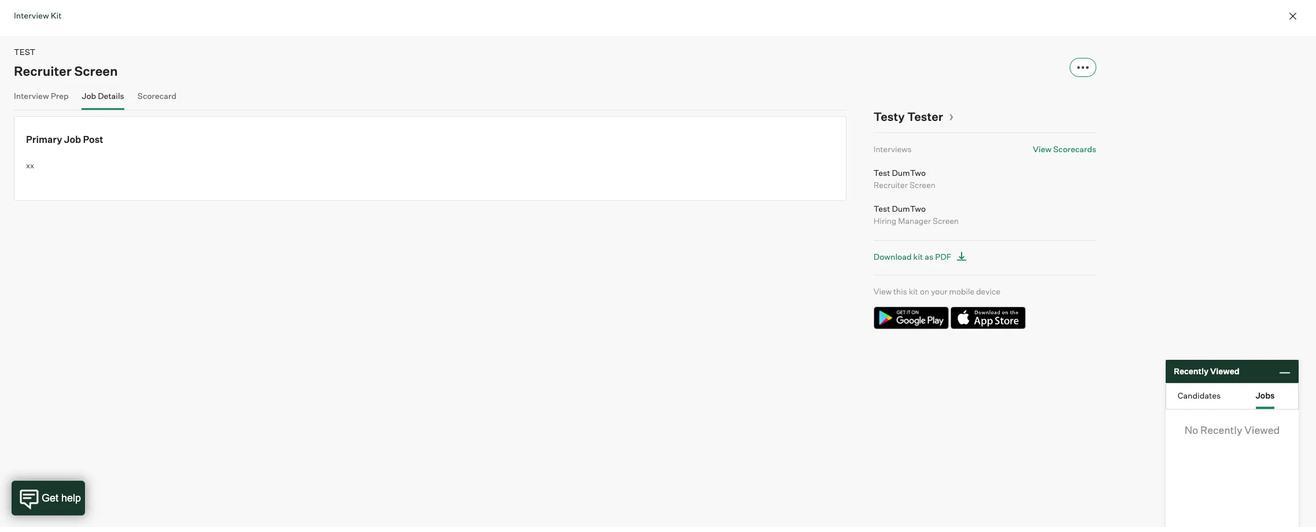 Task type: describe. For each thing, give the bounding box(es) containing it.
1 vertical spatial kit
[[909, 286, 919, 296]]

0 horizontal spatial job
[[64, 134, 81, 145]]

testy
[[874, 109, 905, 124]]

recently viewed
[[1174, 366, 1240, 376]]

no recently viewed
[[1185, 423, 1280, 436]]

view for view this kit on your mobile device
[[874, 286, 892, 296]]

mobile
[[950, 286, 975, 296]]

interview kit
[[14, 10, 62, 20]]

close image
[[1287, 9, 1301, 23]]

post
[[83, 134, 103, 145]]

interview for interview prep
[[14, 91, 49, 100]]

view this kit on your mobile device
[[874, 286, 1001, 296]]

download
[[874, 251, 912, 261]]

this
[[894, 286, 908, 296]]

scorecard link
[[138, 91, 176, 107]]

tab list containing candidates
[[1167, 384, 1299, 409]]

0 vertical spatial job
[[82, 91, 96, 100]]

your
[[932, 286, 948, 296]]

kit
[[51, 10, 62, 20]]

manager
[[899, 216, 931, 225]]

xx
[[26, 161, 34, 170]]

view for view scorecards
[[1033, 144, 1052, 154]]

more link
[[1070, 58, 1097, 77]]

dumtwo for manager
[[892, 203, 926, 213]]

testy tester
[[874, 109, 944, 124]]

0 vertical spatial recently
[[1174, 366, 1209, 376]]

job details link
[[82, 91, 124, 107]]

view scorecards
[[1033, 144, 1097, 154]]

screen inside "test dumtwo recruiter screen"
[[910, 180, 936, 189]]

0 vertical spatial kit
[[914, 251, 924, 261]]

screen inside test dumtwo hiring manager screen
[[933, 216, 959, 225]]

interview for interview kit
[[14, 10, 49, 20]]

0 horizontal spatial recruiter
[[14, 63, 72, 78]]



Task type: vqa. For each thing, say whether or not it's contained in the screenshot.
Test in Test DumTwo Recruiter Screen
yes



Task type: locate. For each thing, give the bounding box(es) containing it.
dumtwo inside test dumtwo hiring manager screen
[[892, 203, 926, 213]]

test up hiring
[[874, 203, 891, 213]]

dumtwo up 'manager'
[[892, 203, 926, 213]]

recruiter down interviews
[[874, 180, 908, 189]]

test dumtwo recruiter screen
[[874, 167, 936, 189]]

pdf
[[936, 251, 952, 261]]

view left this
[[874, 286, 892, 296]]

1 horizontal spatial recruiter
[[874, 180, 908, 189]]

screen up test dumtwo hiring manager screen
[[910, 180, 936, 189]]

1 vertical spatial dumtwo
[[892, 203, 926, 213]]

view scorecards button
[[1033, 144, 1097, 154]]

test for test dumtwo hiring manager screen
[[874, 203, 891, 213]]

interview prep link
[[14, 91, 69, 107]]

tab list
[[1167, 384, 1299, 409]]

1 dumtwo from the top
[[892, 167, 926, 177]]

scorecards
[[1054, 144, 1097, 154]]

test down interviews
[[874, 167, 891, 177]]

recruiter up interview prep at the top left of page
[[14, 63, 72, 78]]

0 vertical spatial screen
[[74, 63, 118, 78]]

job left details at the left top of the page
[[82, 91, 96, 100]]

recently right no
[[1201, 423, 1243, 436]]

details
[[98, 91, 124, 100]]

1 interview from the top
[[14, 10, 49, 20]]

1 vertical spatial recruiter
[[874, 180, 908, 189]]

viewed down 'jobs'
[[1245, 423, 1280, 436]]

1 vertical spatial job
[[64, 134, 81, 145]]

1 vertical spatial recently
[[1201, 423, 1243, 436]]

hiring
[[874, 216, 897, 225]]

dumtwo down interviews
[[892, 167, 926, 177]]

2 dumtwo from the top
[[892, 203, 926, 213]]

recruiter
[[14, 63, 72, 78], [874, 180, 908, 189]]

more image
[[1078, 65, 1089, 70]]

1 test from the top
[[874, 167, 891, 177]]

screen
[[74, 63, 118, 78], [910, 180, 936, 189], [933, 216, 959, 225]]

0 vertical spatial interview
[[14, 10, 49, 20]]

device
[[977, 286, 1001, 296]]

interview left prep
[[14, 91, 49, 100]]

interview left kit
[[14, 10, 49, 20]]

viewed up candidates
[[1211, 366, 1240, 376]]

primary
[[26, 134, 62, 145]]

view
[[1033, 144, 1052, 154], [874, 286, 892, 296]]

0 vertical spatial dumtwo
[[892, 167, 926, 177]]

viewed
[[1211, 366, 1240, 376], [1245, 423, 1280, 436]]

candidates
[[1178, 390, 1221, 400]]

screen up job details
[[74, 63, 118, 78]]

kit left 'on'
[[909, 286, 919, 296]]

tester
[[908, 109, 944, 124]]

0 horizontal spatial view
[[874, 286, 892, 296]]

download kit as pdf link
[[874, 249, 971, 264]]

1 vertical spatial screen
[[910, 180, 936, 189]]

recently
[[1174, 366, 1209, 376], [1201, 423, 1243, 436]]

dumtwo inside "test dumtwo recruiter screen"
[[892, 167, 926, 177]]

recruiter screen
[[14, 63, 118, 78]]

interviews
[[874, 144, 912, 154]]

kit
[[914, 251, 924, 261], [909, 286, 919, 296]]

as
[[925, 251, 934, 261]]

test for test dumtwo recruiter screen
[[874, 167, 891, 177]]

2 vertical spatial screen
[[933, 216, 959, 225]]

1 horizontal spatial viewed
[[1245, 423, 1280, 436]]

interview inside interview prep link
[[14, 91, 49, 100]]

0 horizontal spatial viewed
[[1211, 366, 1240, 376]]

recently up candidates
[[1174, 366, 1209, 376]]

2 test from the top
[[874, 203, 891, 213]]

1 horizontal spatial view
[[1033, 144, 1052, 154]]

interview prep
[[14, 91, 69, 100]]

test
[[14, 47, 35, 57]]

0 vertical spatial recruiter
[[14, 63, 72, 78]]

download kit as pdf
[[874, 251, 952, 261]]

1 vertical spatial view
[[874, 286, 892, 296]]

dumtwo
[[892, 167, 926, 177], [892, 203, 926, 213]]

0 vertical spatial viewed
[[1211, 366, 1240, 376]]

1 vertical spatial viewed
[[1245, 423, 1280, 436]]

dumtwo for screen
[[892, 167, 926, 177]]

test dumtwo hiring manager screen
[[874, 203, 959, 225]]

0 vertical spatial test
[[874, 167, 891, 177]]

test
[[874, 167, 891, 177], [874, 203, 891, 213]]

on
[[920, 286, 930, 296]]

interview
[[14, 10, 49, 20], [14, 91, 49, 100]]

test inside "test dumtwo recruiter screen"
[[874, 167, 891, 177]]

1 vertical spatial test
[[874, 203, 891, 213]]

test inside test dumtwo hiring manager screen
[[874, 203, 891, 213]]

scorecard
[[138, 91, 176, 100]]

job left the "post"
[[64, 134, 81, 145]]

recruiter inside "test dumtwo recruiter screen"
[[874, 180, 908, 189]]

primary job post
[[26, 134, 103, 145]]

view left scorecards
[[1033, 144, 1052, 154]]

2 interview from the top
[[14, 91, 49, 100]]

jobs
[[1256, 390, 1275, 400]]

1 vertical spatial interview
[[14, 91, 49, 100]]

kit left the as
[[914, 251, 924, 261]]

1 horizontal spatial job
[[82, 91, 96, 100]]

job
[[82, 91, 96, 100], [64, 134, 81, 145]]

job details
[[82, 91, 124, 100]]

screen right 'manager'
[[933, 216, 959, 225]]

testy tester link
[[874, 109, 954, 124]]

no
[[1185, 423, 1199, 436]]

0 vertical spatial view
[[1033, 144, 1052, 154]]

prep
[[51, 91, 69, 100]]



